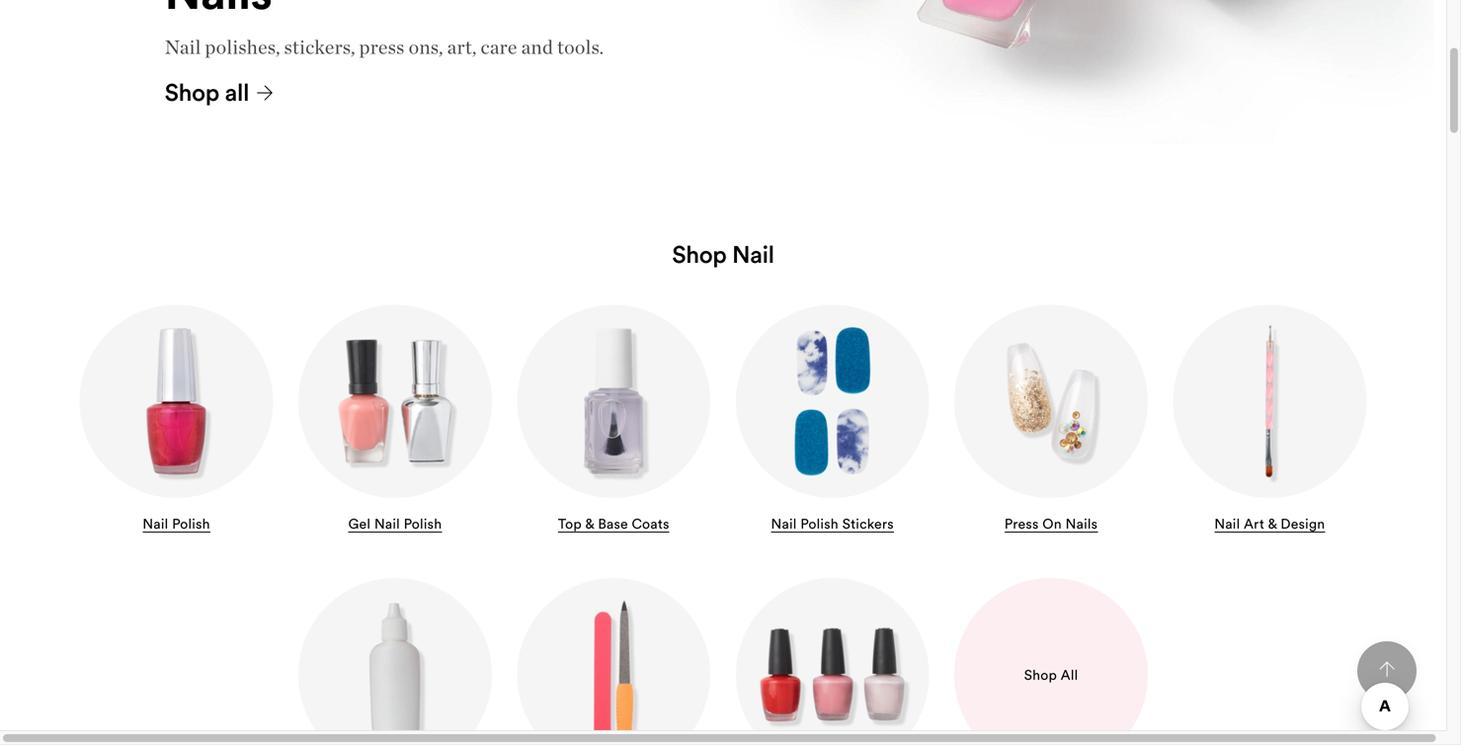 Task type: describe. For each thing, give the bounding box(es) containing it.
press on nails
[[1005, 515, 1098, 533]]

shop for shop all
[[1024, 666, 1057, 684]]

1 & from the left
[[585, 515, 595, 533]]

all
[[225, 77, 249, 107]]

polishes,
[[205, 35, 280, 59]]

care
[[481, 35, 517, 59]]

nail polish stickers
[[771, 515, 894, 533]]

gel
[[348, 515, 371, 533]]

art
[[1244, 515, 1265, 533]]

shop all
[[165, 77, 249, 107]]

nail for nail polish stickers
[[771, 515, 797, 533]]

shop all
[[1024, 666, 1079, 684]]

shop all link
[[165, 77, 273, 108]]

art,
[[447, 35, 477, 59]]

nail polishes, stickers, press ons, art, care and tools.
[[165, 35, 604, 59]]

press
[[359, 35, 405, 59]]

polish for nail polish
[[172, 515, 210, 533]]

design
[[1281, 515, 1326, 533]]

tools.
[[557, 35, 604, 59]]

back to top image
[[1380, 662, 1395, 677]]

coats
[[632, 515, 670, 533]]

2 & from the left
[[1268, 515, 1277, 533]]

nail art & design
[[1215, 515, 1326, 533]]

base
[[598, 515, 628, 533]]



Task type: locate. For each thing, give the bounding box(es) containing it.
3 polish from the left
[[801, 515, 839, 533]]

nail
[[165, 35, 201, 59], [732, 239, 775, 269], [143, 515, 168, 533], [374, 515, 400, 533], [771, 515, 797, 533], [1215, 515, 1241, 533]]

and
[[521, 35, 553, 59]]

2 vertical spatial shop
[[1024, 666, 1057, 684]]

nail polish link
[[80, 305, 273, 537]]

press on nails link
[[955, 305, 1148, 537]]

nail for nail polish
[[143, 515, 168, 533]]

0 horizontal spatial &
[[585, 515, 595, 533]]

0 horizontal spatial shop
[[165, 77, 219, 107]]

gel nail polish
[[348, 515, 442, 533]]

nail for nail art & design
[[1215, 515, 1241, 533]]

& right the top
[[585, 515, 595, 533]]

gel nail polish link
[[299, 305, 492, 537]]

on
[[1043, 515, 1062, 533]]

1 horizontal spatial shop
[[672, 239, 727, 269]]

nail for nail polishes, stickers, press ons, art, care and tools.
[[165, 35, 201, 59]]

shop for shop all
[[165, 77, 219, 107]]

shop for shop nail
[[672, 239, 727, 269]]

0 vertical spatial shop
[[165, 77, 219, 107]]

nails
[[1066, 515, 1098, 533]]

shop all link
[[955, 578, 1148, 745]]

&
[[585, 515, 595, 533], [1268, 515, 1277, 533]]

press
[[1005, 515, 1039, 533]]

1 horizontal spatial &
[[1268, 515, 1277, 533]]

stickers,
[[284, 35, 355, 59]]

nail polish stickers link
[[736, 305, 930, 537]]

polish
[[172, 515, 210, 533], [404, 515, 442, 533], [801, 515, 839, 533]]

nail inside 'link'
[[771, 515, 797, 533]]

2 horizontal spatial polish
[[801, 515, 839, 533]]

polish for nail polish stickers
[[801, 515, 839, 533]]

top
[[558, 515, 582, 533]]

top & base coats link
[[517, 305, 711, 537]]

stickers
[[843, 515, 894, 533]]

shop nail
[[672, 239, 775, 269]]

1 polish from the left
[[172, 515, 210, 533]]

ons,
[[409, 35, 443, 59]]

2 horizontal spatial shop
[[1024, 666, 1057, 684]]

shop
[[165, 77, 219, 107], [672, 239, 727, 269], [1024, 666, 1057, 684]]

1 horizontal spatial polish
[[404, 515, 442, 533]]

1 vertical spatial shop
[[672, 239, 727, 269]]

top & base coats
[[558, 515, 670, 533]]

nail polish
[[143, 515, 210, 533]]

nail art & design link
[[1174, 305, 1367, 537]]

2 polish from the left
[[404, 515, 442, 533]]

polish inside 'link'
[[801, 515, 839, 533]]

& right art
[[1268, 515, 1277, 533]]

all
[[1061, 666, 1079, 684]]

0 horizontal spatial polish
[[172, 515, 210, 533]]



Task type: vqa. For each thing, say whether or not it's contained in the screenshot.
purity made simple one-step facial cleansing cloths are facial wipes that can assist with make-up removal.
no



